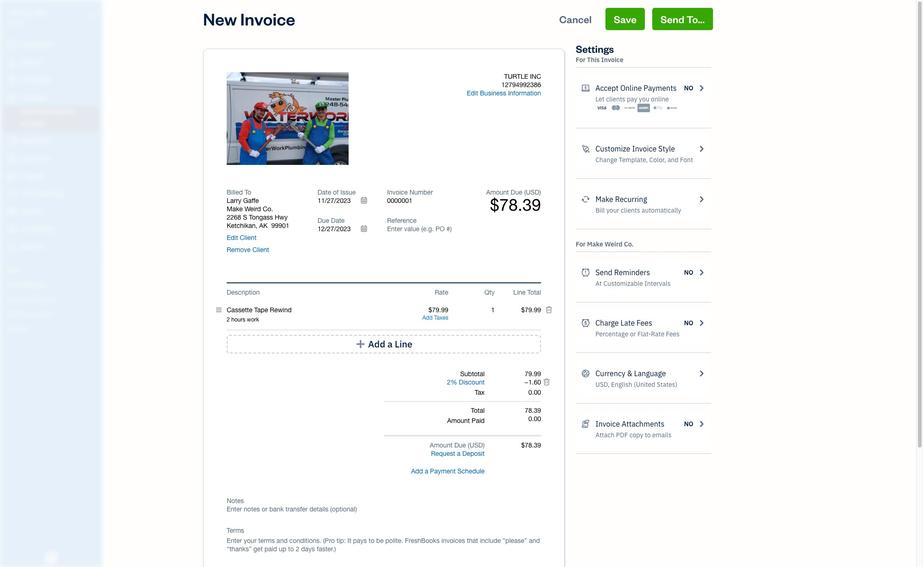 Task type: vqa. For each thing, say whether or not it's contained in the screenshot.
Upgrade
no



Task type: describe. For each thing, give the bounding box(es) containing it.
visa image
[[596, 103, 608, 113]]

money image
[[6, 207, 17, 217]]

customizable
[[604, 280, 643, 288]]

99901
[[271, 222, 289, 230]]

turtle inc owner
[[7, 8, 49, 26]]

78.39
[[525, 407, 541, 415]]

percentage or flat-rate fees
[[596, 330, 680, 339]]

automatically
[[642, 206, 681, 215]]

due for request
[[454, 442, 466, 449]]

2 for from the top
[[576, 240, 586, 249]]

%
[[451, 379, 457, 386]]

Terms text field
[[227, 537, 541, 554]]

2 chevronright image from the top
[[697, 143, 706, 154]]

$78.39 inside amount due ( usd ) $78.39
[[490, 195, 541, 215]]

percentage
[[596, 330, 628, 339]]

to...
[[687, 13, 705, 26]]

bank connections image
[[7, 311, 99, 318]]

save
[[614, 13, 637, 26]]

onlinesales image
[[581, 83, 590, 94]]

12794992386
[[501, 81, 541, 89]]

cancel button
[[551, 8, 600, 30]]

to
[[645, 431, 651, 440]]

request
[[431, 450, 455, 458]]

paintbrush image
[[581, 143, 590, 154]]

invoice number
[[387, 189, 433, 196]]

currency & language
[[596, 369, 666, 378]]

send for send to...
[[661, 13, 685, 26]]

send reminders
[[596, 268, 650, 277]]

0 horizontal spatial fees
[[637, 319, 652, 328]]

1 vertical spatial weird
[[605, 240, 623, 249]]

amount due ( usd ) $78.39
[[486, 189, 541, 215]]

add a line
[[368, 339, 413, 350]]

1 vertical spatial fees
[[666, 330, 680, 339]]

0 vertical spatial client
[[240, 234, 257, 242]]

0 vertical spatial clients
[[606, 95, 625, 103]]

american express image
[[638, 103, 650, 113]]

items and services image
[[7, 296, 99, 303]]

add a payment schedule
[[411, 468, 485, 475]]

add for add taxes
[[422, 315, 433, 321]]

settings image
[[7, 326, 99, 333]]

customize invoice style
[[596, 144, 675, 153]]

0.00 inside 78.39 0.00
[[529, 415, 541, 423]]

latereminders image
[[581, 267, 590, 278]]

amount due ( usd ) request a deposit
[[430, 442, 485, 458]]

template,
[[619, 156, 648, 164]]

discount
[[459, 379, 485, 386]]

Issue date in MM/DD/YYYY format text field
[[318, 197, 373, 204]]

79.99
[[525, 370, 541, 378]]

ketchikan,
[[227, 222, 257, 230]]

no for invoice attachments
[[684, 420, 694, 428]]

12/27/2023
[[318, 225, 351, 233]]

make recurring
[[596, 195, 647, 204]]

a for line
[[388, 339, 393, 350]]

inc for turtle inc 12794992386 edit business information
[[530, 73, 541, 80]]

amount for request
[[430, 442, 453, 449]]

change
[[596, 156, 617, 164]]

charge
[[596, 319, 619, 328]]

( for request
[[468, 442, 470, 449]]

freshbooks image
[[44, 553, 58, 564]]

color,
[[649, 156, 666, 164]]

emails
[[652, 431, 672, 440]]

) for $78.39
[[539, 189, 541, 196]]

copy
[[630, 431, 643, 440]]

reminders
[[614, 268, 650, 277]]

for inside settings for this invoice
[[576, 56, 586, 64]]

notes
[[227, 498, 244, 505]]

0 horizontal spatial rate
[[435, 289, 448, 296]]

settings
[[576, 42, 614, 55]]

and
[[668, 156, 679, 164]]

remove client button
[[227, 246, 269, 254]]

trash image
[[543, 378, 550, 387]]

tax
[[475, 389, 485, 396]]

or
[[630, 330, 636, 339]]

style
[[658, 144, 675, 153]]

1 vertical spatial clients
[[621, 206, 640, 215]]

weird inside billed to larry gaffe make weird co. 2268 s tongass hwy ketchikan, ak  99901 edit client remove client
[[245, 205, 261, 213]]

cancel
[[559, 13, 592, 26]]

add for add a payment schedule
[[411, 468, 423, 475]]

english
[[611, 381, 632, 389]]

timer image
[[6, 190, 17, 199]]

apple pay image
[[652, 103, 664, 113]]

co. inside billed to larry gaffe make weird co. 2268 s tongass hwy ketchikan, ak  99901 edit client remove client
[[263, 205, 273, 213]]

0 vertical spatial make
[[596, 195, 613, 204]]

invoice inside settings for this invoice
[[601, 56, 624, 64]]

subtotal 2 % discount tax
[[447, 370, 485, 396]]

schedule
[[458, 468, 485, 475]]

attachments
[[622, 420, 665, 429]]

Enter an Invoice # text field
[[387, 197, 413, 204]]

1 vertical spatial co.
[[624, 240, 634, 249]]

(united
[[634, 381, 655, 389]]

billed to larry gaffe make weird co. 2268 s tongass hwy ketchikan, ak  99901 edit client remove client
[[227, 189, 289, 254]]

discover image
[[624, 103, 636, 113]]

late
[[621, 319, 635, 328]]

report image
[[6, 243, 17, 252]]

2268
[[227, 214, 241, 221]]

plus image
[[355, 340, 366, 349]]

change template, color, and font
[[596, 156, 693, 164]]

no for accept online payments
[[684, 84, 694, 92]]

bars image
[[216, 306, 222, 314]]

add taxes
[[422, 315, 448, 321]]

at
[[596, 280, 602, 288]]

apps image
[[7, 266, 99, 274]]

amount for $78.39
[[486, 189, 509, 196]]

send to...
[[661, 13, 705, 26]]

add for add a line
[[368, 339, 385, 350]]

chart image
[[6, 225, 17, 234]]

a for payment
[[425, 468, 428, 475]]

save button
[[606, 8, 645, 30]]

image
[[290, 115, 311, 124]]

information
[[508, 89, 541, 97]]

add a payment schedule button
[[393, 467, 485, 476]]

number
[[410, 189, 433, 196]]

usd for $78.39
[[526, 189, 539, 196]]

due inside due date 12/27/2023
[[318, 217, 329, 224]]

currency
[[596, 369, 626, 378]]



Task type: locate. For each thing, give the bounding box(es) containing it.
line right the plus 'image'
[[395, 339, 413, 350]]

this
[[587, 56, 600, 64]]

for up latereminders image
[[576, 240, 586, 249]]

a inside 'button'
[[388, 339, 393, 350]]

0 horizontal spatial co.
[[263, 205, 273, 213]]

bank image
[[666, 103, 678, 113]]

invoice attachments
[[596, 420, 665, 429]]

1 chevronright image from the top
[[697, 83, 706, 94]]

0 vertical spatial co.
[[263, 205, 273, 213]]

add right the plus 'image'
[[368, 339, 385, 350]]

1 vertical spatial 0.00
[[529, 415, 541, 423]]

no for send reminders
[[684, 268, 694, 277]]

−1.60
[[525, 379, 541, 386]]

line up line total (usd) text field
[[513, 289, 526, 296]]

client image
[[6, 58, 17, 67]]

2 vertical spatial chevronright image
[[697, 368, 706, 379]]

Line Total (USD) text field
[[521, 307, 541, 314]]

0 horizontal spatial weird
[[245, 205, 261, 213]]

2 vertical spatial amount
[[430, 442, 453, 449]]

) up deposit
[[483, 442, 485, 449]]

3 no from the top
[[684, 319, 694, 327]]

line total
[[513, 289, 541, 296]]

0 vertical spatial due
[[511, 189, 522, 196]]

Notes text field
[[227, 505, 541, 514]]

1 horizontal spatial turtle
[[504, 73, 528, 80]]

make inside billed to larry gaffe make weird co. 2268 s tongass hwy ketchikan, ak  99901 edit client remove client
[[227, 205, 243, 213]]

estimate image
[[6, 76, 17, 85]]

0 vertical spatial (
[[524, 189, 526, 196]]

paid
[[472, 417, 485, 425]]

0 horizontal spatial line
[[395, 339, 413, 350]]

0 vertical spatial usd
[[526, 189, 539, 196]]

&
[[627, 369, 632, 378]]

0 vertical spatial date
[[318, 189, 331, 196]]

1 vertical spatial amount
[[447, 417, 470, 425]]

date left the 'of'
[[318, 189, 331, 196]]

0 horizontal spatial due
[[318, 217, 329, 224]]

mastercard image
[[610, 103, 622, 113]]

dashboard image
[[6, 40, 17, 50]]

0 vertical spatial total
[[527, 289, 541, 296]]

co. up reminders
[[624, 240, 634, 249]]

chevronright image for currency & language
[[697, 368, 706, 379]]

turtle inside turtle inc 12794992386 edit business information
[[504, 73, 528, 80]]

1 vertical spatial turtle
[[504, 73, 528, 80]]

edit left business at top right
[[467, 89, 478, 97]]

larry
[[227, 197, 241, 204]]

make up latereminders image
[[587, 240, 603, 249]]

edit up remove
[[227, 234, 238, 242]]

date up 12/27/2023
[[331, 217, 345, 224]]

clients down accept
[[606, 95, 625, 103]]

turtle inc 12794992386 edit business information
[[467, 73, 541, 97]]

weird up send reminders
[[605, 240, 623, 249]]

expense image
[[6, 154, 17, 164]]

pay
[[627, 95, 637, 103]]

accept online payments
[[596, 83, 677, 93]]

make down larry
[[227, 205, 243, 213]]

0 vertical spatial weird
[[245, 205, 261, 213]]

description
[[227, 289, 260, 296]]

usd
[[526, 189, 539, 196], [470, 442, 483, 449]]

Item Quantity text field
[[481, 307, 495, 314]]

chevronright image
[[697, 83, 706, 94], [697, 143, 706, 154], [697, 267, 706, 278], [697, 419, 706, 430]]

let
[[596, 95, 605, 103]]

tongass
[[249, 214, 273, 221]]

a inside amount due ( usd ) request a deposit
[[457, 450, 461, 458]]

due for $78.39
[[511, 189, 522, 196]]

0 vertical spatial add
[[422, 315, 433, 321]]

intervals
[[645, 280, 671, 288]]

( inside amount due ( usd ) request a deposit
[[468, 442, 470, 449]]

1 vertical spatial due
[[318, 217, 329, 224]]

Reference Number text field
[[387, 225, 453, 233]]

usd for request
[[470, 442, 483, 449]]

1 horizontal spatial )
[[539, 189, 541, 196]]

1 horizontal spatial line
[[513, 289, 526, 296]]

for left this
[[576, 56, 586, 64]]

delete
[[266, 115, 288, 124]]

0 vertical spatial line
[[513, 289, 526, 296]]

send left to...
[[661, 13, 685, 26]]

new invoice
[[203, 8, 295, 30]]

flat-
[[638, 330, 651, 339]]

0 vertical spatial inc
[[36, 8, 49, 18]]

a right the plus 'image'
[[388, 339, 393, 350]]

for make weird co.
[[576, 240, 634, 249]]

amount
[[486, 189, 509, 196], [447, 417, 470, 425], [430, 442, 453, 449]]

chevronright image
[[697, 194, 706, 205], [697, 318, 706, 329], [697, 368, 706, 379]]

1 vertical spatial $78.39
[[521, 442, 541, 449]]

2 vertical spatial make
[[587, 240, 603, 249]]

fees up flat-
[[637, 319, 652, 328]]

0 horizontal spatial send
[[596, 268, 612, 277]]

0 vertical spatial fees
[[637, 319, 652, 328]]

add left "payment"
[[411, 468, 423, 475]]

clients down recurring
[[621, 206, 640, 215]]

turtle
[[7, 8, 34, 18], [504, 73, 528, 80]]

add down item rate (usd) text box
[[422, 315, 433, 321]]

chevronright image for send reminders
[[697, 267, 706, 278]]

78.39 0.00
[[525, 407, 541, 423]]

a inside dropdown button
[[425, 468, 428, 475]]

0 vertical spatial 0.00
[[529, 389, 541, 396]]

your
[[606, 206, 619, 215]]

payment
[[430, 468, 456, 475]]

1 vertical spatial date
[[331, 217, 345, 224]]

charge late fees
[[596, 319, 652, 328]]

payments
[[644, 83, 677, 93]]

deposit
[[462, 450, 485, 458]]

2 vertical spatial a
[[425, 468, 428, 475]]

attach
[[596, 431, 615, 440]]

pdf
[[616, 431, 628, 440]]

1 horizontal spatial a
[[425, 468, 428, 475]]

1 vertical spatial edit
[[227, 234, 238, 242]]

1 horizontal spatial fees
[[666, 330, 680, 339]]

online
[[651, 95, 669, 103]]

0 vertical spatial turtle
[[7, 8, 34, 18]]

chevronright image for invoice attachments
[[697, 419, 706, 430]]

2 chevronright image from the top
[[697, 318, 706, 329]]

total amount paid
[[447, 407, 485, 425]]

1 horizontal spatial usd
[[526, 189, 539, 196]]

refresh image
[[581, 194, 590, 205]]

clients
[[606, 95, 625, 103], [621, 206, 640, 215]]

let clients pay you online
[[596, 95, 669, 103]]

1 vertical spatial rate
[[651, 330, 665, 339]]

billed
[[227, 189, 243, 196]]

( for $78.39
[[524, 189, 526, 196]]

send to... button
[[652, 8, 713, 30]]

total
[[527, 289, 541, 296], [471, 407, 485, 415]]

font
[[680, 156, 693, 164]]

2 vertical spatial add
[[411, 468, 423, 475]]

0 horizontal spatial )
[[483, 442, 485, 449]]

add
[[422, 315, 433, 321], [368, 339, 385, 350], [411, 468, 423, 475]]

1 horizontal spatial co.
[[624, 240, 634, 249]]

1 horizontal spatial send
[[661, 13, 685, 26]]

co.
[[263, 205, 273, 213], [624, 240, 634, 249]]

1 horizontal spatial total
[[527, 289, 541, 296]]

weird down gaffe
[[245, 205, 261, 213]]

1 chevronright image from the top
[[697, 194, 706, 205]]

terms
[[227, 527, 244, 535]]

add inside 'button'
[[368, 339, 385, 350]]

1 vertical spatial line
[[395, 339, 413, 350]]

make up bill
[[596, 195, 613, 204]]

send up at
[[596, 268, 612, 277]]

chevronright image for make recurring
[[697, 194, 706, 205]]

1 horizontal spatial weird
[[605, 240, 623, 249]]

amount inside amount due ( usd ) $78.39
[[486, 189, 509, 196]]

accept
[[596, 83, 619, 93]]

subtotal
[[460, 370, 485, 378]]

2 vertical spatial due
[[454, 442, 466, 449]]

project image
[[6, 172, 17, 181]]

currencyandlanguage image
[[581, 368, 590, 379]]

amount inside amount due ( usd ) request a deposit
[[430, 442, 453, 449]]

( inside amount due ( usd ) $78.39
[[524, 189, 526, 196]]

a left deposit
[[457, 450, 461, 458]]

1 horizontal spatial inc
[[530, 73, 541, 80]]

1 vertical spatial add
[[368, 339, 385, 350]]

client right remove
[[252, 246, 269, 254]]

at customizable intervals
[[596, 280, 671, 288]]

Enter an Item Name text field
[[227, 306, 402, 314]]

0 horizontal spatial turtle
[[7, 8, 34, 18]]

0 horizontal spatial a
[[388, 339, 393, 350]]

0 horizontal spatial (
[[468, 442, 470, 449]]

gaffe
[[243, 197, 259, 204]]

inc inside turtle inc 12794992386 edit business information
[[530, 73, 541, 80]]

0.00 down −1.60
[[529, 389, 541, 396]]

1 vertical spatial a
[[457, 450, 461, 458]]

0 vertical spatial chevronright image
[[697, 194, 706, 205]]

new
[[203, 8, 237, 30]]

1 vertical spatial send
[[596, 268, 612, 277]]

remove
[[227, 246, 251, 254]]

1 horizontal spatial due
[[454, 442, 466, 449]]

edit client button
[[227, 234, 257, 242]]

turtle up 12794992386
[[504, 73, 528, 80]]

co. up tongass on the left top
[[263, 205, 273, 213]]

amount inside total amount paid
[[447, 417, 470, 425]]

1 vertical spatial total
[[471, 407, 485, 415]]

0 vertical spatial rate
[[435, 289, 448, 296]]

1 vertical spatial (
[[468, 442, 470, 449]]

latefees image
[[581, 318, 590, 329]]

hwy
[[275, 214, 288, 221]]

issue
[[340, 189, 356, 196]]

add inside dropdown button
[[411, 468, 423, 475]]

2 horizontal spatial a
[[457, 450, 461, 458]]

chevronright image for no
[[697, 318, 706, 329]]

turtle up owner
[[7, 8, 34, 18]]

0.00 down the 78.39
[[529, 415, 541, 423]]

1 for from the top
[[576, 56, 586, 64]]

fees right flat-
[[666, 330, 680, 339]]

0 vertical spatial edit
[[467, 89, 478, 97]]

settings for this invoice
[[576, 42, 624, 64]]

1 vertical spatial chevronright image
[[697, 318, 706, 329]]

recurring
[[615, 195, 647, 204]]

1 vertical spatial client
[[252, 246, 269, 254]]

payment image
[[6, 137, 17, 146]]

send for send reminders
[[596, 268, 612, 277]]

2 0.00 from the top
[[529, 415, 541, 423]]

online
[[620, 83, 642, 93]]

total inside total amount paid
[[471, 407, 485, 415]]

team members image
[[7, 281, 99, 288]]

inc inside turtle inc owner
[[36, 8, 49, 18]]

send inside send to... button
[[661, 13, 685, 26]]

) inside amount due ( usd ) $78.39
[[539, 189, 541, 196]]

rate right or
[[651, 330, 665, 339]]

usd,
[[596, 381, 610, 389]]

turtle inside turtle inc owner
[[7, 8, 34, 18]]

3 chevronright image from the top
[[697, 267, 706, 278]]

3 chevronright image from the top
[[697, 368, 706, 379]]

) left refresh icon
[[539, 189, 541, 196]]

0 horizontal spatial inc
[[36, 8, 49, 18]]

a
[[388, 339, 393, 350], [457, 450, 461, 458], [425, 468, 428, 475]]

add taxes button
[[422, 315, 448, 321]]

1 vertical spatial make
[[227, 205, 243, 213]]

invoices image
[[581, 419, 590, 430]]

client up remove client button
[[240, 234, 257, 242]]

attach pdf copy to emails
[[596, 431, 672, 440]]

0 vertical spatial send
[[661, 13, 685, 26]]

request a deposit button
[[431, 450, 485, 458]]

0 horizontal spatial usd
[[470, 442, 483, 449]]

1 vertical spatial )
[[483, 442, 485, 449]]

line inside 'button'
[[395, 339, 413, 350]]

1 horizontal spatial rate
[[651, 330, 665, 339]]

to
[[245, 189, 251, 196]]

0 vertical spatial for
[[576, 56, 586, 64]]

a left "payment"
[[425, 468, 428, 475]]

taxes
[[434, 315, 448, 321]]

1 horizontal spatial (
[[524, 189, 526, 196]]

due
[[511, 189, 522, 196], [318, 217, 329, 224], [454, 442, 466, 449]]

4 no from the top
[[684, 420, 694, 428]]

delete line item image
[[545, 306, 553, 314]]

1 0.00 from the top
[[529, 389, 541, 396]]

Enter an Item Description text field
[[227, 316, 402, 324]]

1 no from the top
[[684, 84, 694, 92]]

edit
[[467, 89, 478, 97], [227, 234, 238, 242]]

turtle for turtle inc owner
[[7, 8, 34, 18]]

usd inside amount due ( usd ) $78.39
[[526, 189, 539, 196]]

0 vertical spatial a
[[388, 339, 393, 350]]

date inside due date 12/27/2023
[[331, 217, 345, 224]]

total up line total (usd) text field
[[527, 289, 541, 296]]

usd, english (united states)
[[596, 381, 678, 389]]

due inside amount due ( usd ) $78.39
[[511, 189, 522, 196]]

4 chevronright image from the top
[[697, 419, 706, 430]]

Item Rate (USD) text field
[[428, 307, 448, 314]]

) for request
[[483, 442, 485, 449]]

main element
[[0, 0, 125, 568]]

owner
[[7, 19, 25, 26]]

due inside amount due ( usd ) request a deposit
[[454, 442, 466, 449]]

1 vertical spatial usd
[[470, 442, 483, 449]]

0 vertical spatial $78.39
[[490, 195, 541, 215]]

) inside amount due ( usd ) request a deposit
[[483, 442, 485, 449]]

0 vertical spatial amount
[[486, 189, 509, 196]]

turtle for turtle inc 12794992386 edit business information
[[504, 73, 528, 80]]

rate
[[435, 289, 448, 296], [651, 330, 665, 339]]

1 horizontal spatial edit
[[467, 89, 478, 97]]

no for charge late fees
[[684, 319, 694, 327]]

inc for turtle inc owner
[[36, 8, 49, 18]]

delete image
[[266, 115, 311, 124]]

2
[[447, 379, 451, 386]]

2 no from the top
[[684, 268, 694, 277]]

1 vertical spatial inc
[[530, 73, 541, 80]]

chevronright image for accept online payments
[[697, 83, 706, 94]]

business
[[480, 89, 506, 97]]

0 vertical spatial )
[[539, 189, 541, 196]]

usd inside amount due ( usd ) request a deposit
[[470, 442, 483, 449]]

date of issue
[[318, 189, 356, 196]]

edit inside billed to larry gaffe make weird co. 2268 s tongass hwy ketchikan, ak  99901 edit client remove client
[[227, 234, 238, 242]]

rate up item rate (usd) text box
[[435, 289, 448, 296]]

0 horizontal spatial edit
[[227, 234, 238, 242]]

client
[[240, 234, 257, 242], [252, 246, 269, 254]]

customize
[[596, 144, 630, 153]]

invoice image
[[6, 93, 17, 102]]

total up paid
[[471, 407, 485, 415]]

edit inside turtle inc 12794992386 edit business information
[[467, 89, 478, 97]]

2 horizontal spatial due
[[511, 189, 522, 196]]

fees
[[637, 319, 652, 328], [666, 330, 680, 339]]

1 vertical spatial for
[[576, 240, 586, 249]]

0 horizontal spatial total
[[471, 407, 485, 415]]

weird
[[245, 205, 261, 213], [605, 240, 623, 249]]



